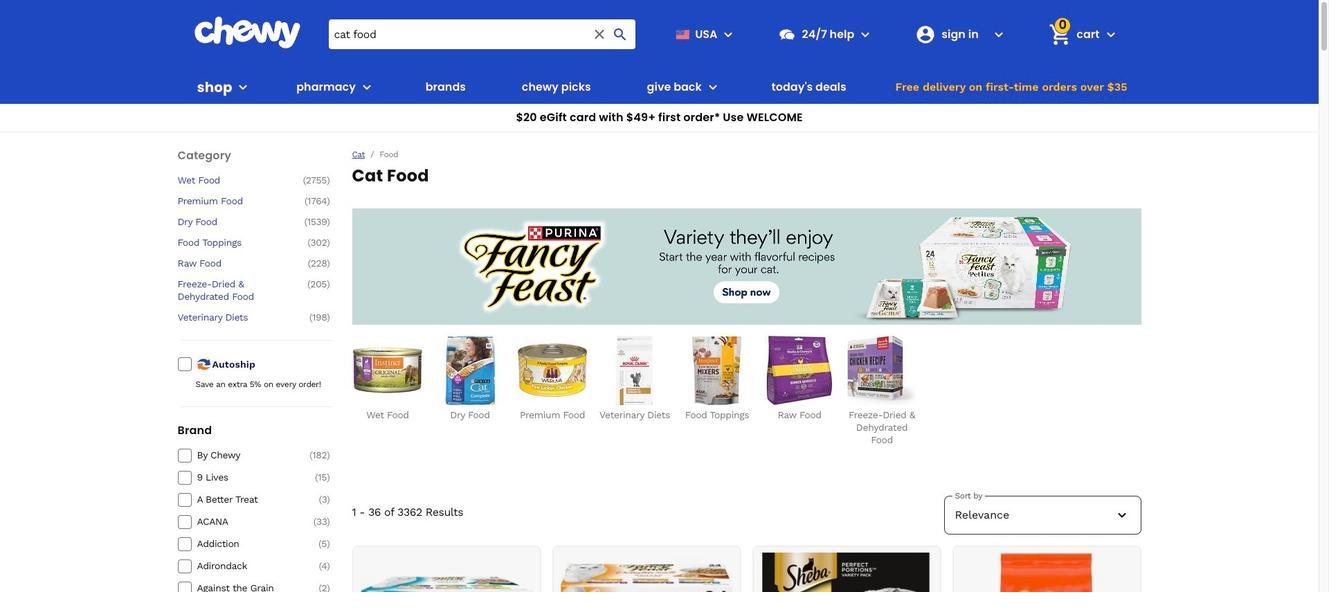 Task type: describe. For each thing, give the bounding box(es) containing it.
account menu image
[[991, 26, 1008, 43]]

help menu image
[[857, 26, 874, 43]]

iams proactive health healthy adult original with chicken dry cat food, 16-lb bag image
[[961, 553, 1133, 592]]

chewy support image
[[779, 25, 797, 43]]

1 vertical spatial menu image
[[235, 79, 252, 96]]

fancy feast delights with cheddar grilled variety pack canned cat food, 3-oz, case of 24 image
[[561, 553, 733, 592]]

0 vertical spatial menu image
[[720, 26, 737, 43]]

give back menu image
[[705, 79, 721, 96]]

fancy feast grilled seafood feast variety pack canned cat food, 3-oz, case of 24 image
[[361, 553, 532, 592]]

delete search image
[[592, 26, 608, 43]]

wet food image
[[353, 336, 422, 405]]

dry food image
[[436, 336, 505, 405]]

freeze-dried & dehydrated food image
[[848, 336, 917, 405]]

cart menu image
[[1103, 26, 1119, 43]]

raw food image
[[765, 336, 834, 405]]



Task type: locate. For each thing, give the bounding box(es) containing it.
1 horizontal spatial menu image
[[720, 26, 737, 43]]

menu image up give back menu icon
[[720, 26, 737, 43]]

chewy home image
[[194, 17, 301, 48]]

food toppings image
[[683, 336, 752, 405]]

purina fancy feast. variety they'll enjoy. start the year with flavorful recipes for your cat. shop now. image
[[352, 208, 1142, 325]]

veterinary diets image
[[600, 336, 670, 405]]

items image
[[1048, 22, 1073, 46]]

menu image down chewy home image
[[235, 79, 252, 96]]

0 horizontal spatial menu image
[[235, 79, 252, 96]]

pharmacy menu image
[[359, 79, 375, 96]]

sheba perfect portions grain-free roasted chicken, gourmet salmon & tender turkey cuts in gravy variety pack adult wet cat food trays, 1.3-oz, case of 24 twin-packs image
[[761, 553, 933, 592]]

Product search field
[[329, 19, 636, 49]]

premium food image
[[518, 336, 587, 405]]

menu image
[[720, 26, 737, 43], [235, 79, 252, 96]]

submit search image
[[612, 26, 629, 43]]

Search text field
[[329, 19, 636, 49]]

list
[[352, 336, 1142, 446]]

site banner
[[0, 0, 1319, 132]]



Task type: vqa. For each thing, say whether or not it's contained in the screenshot.
the Chewy Home Image
yes



